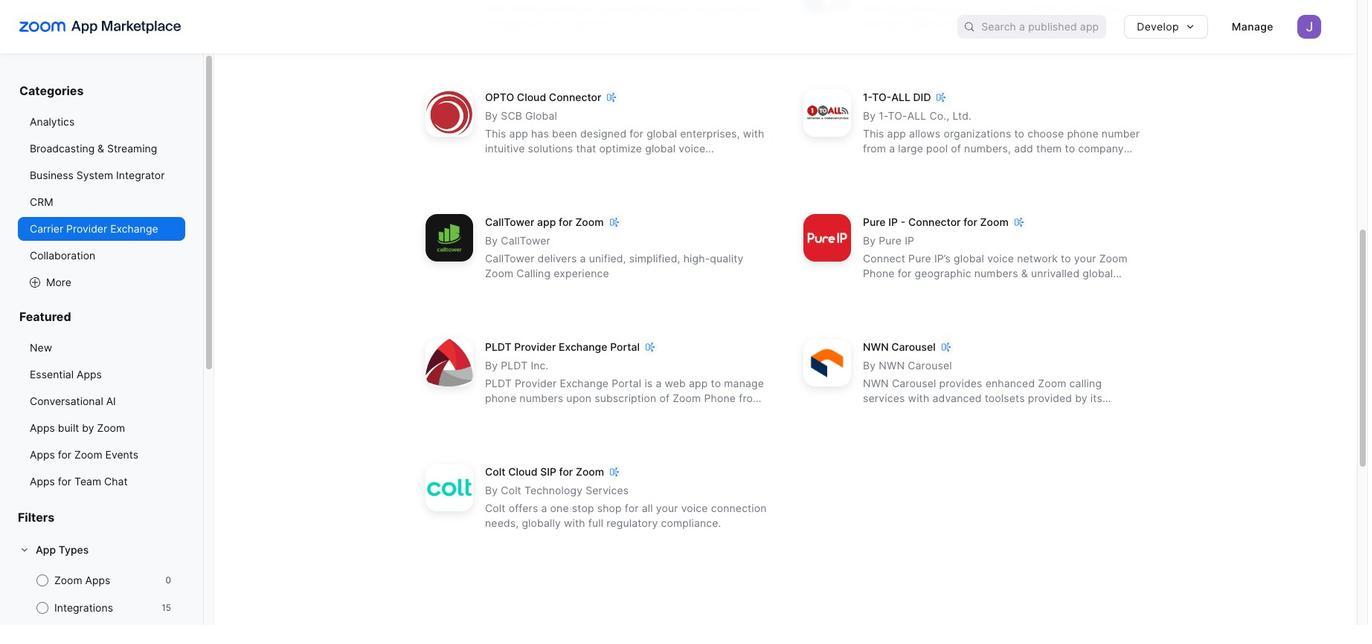Task type: vqa. For each thing, say whether or not it's contained in the screenshot.


Task type: describe. For each thing, give the bounding box(es) containing it.
for right sip
[[559, 466, 573, 479]]

business system integrator link
[[18, 164, 185, 188]]

numbers inside by pldt inc. pldt provider exchange portal is a web app to manage phone numbers upon subscription of zoom phone from pldt.
[[520, 392, 564, 405]]

0 vertical spatial nwn
[[863, 341, 889, 354]]

choose
[[1028, 128, 1065, 140]]

app inside app types dropdown button
[[36, 544, 56, 557]]

events
[[105, 449, 139, 461]]

app up delivers at the left
[[537, 216, 556, 229]]

for inside by colt technology services colt offers a one stop shop for all your voice connection needs, globally with full regulatory compliance.
[[625, 503, 639, 515]]

did
[[914, 91, 931, 104]]

and inside the by 1-to-all co., ltd. this app allows organizations to choose phone number from a large pool of numbers, add them to company zoom account and remove them when needed.
[[938, 157, 957, 170]]

ai
[[106, 395, 116, 408]]

for up by pure ip connect pure ip's global voice network to your zoom phone for geographic numbers & unrivalled global reach. enterprise telephony for 100 users or more
[[964, 216, 978, 229]]

(did)
[[910, 17, 936, 30]]

app inside by pldt inc. pldt provider exchange portal is a web app to manage phone numbers upon subscription of zoom phone from pldt.
[[689, 378, 708, 390]]

high-
[[684, 253, 710, 265]]

productivity.
[[617, 157, 680, 170]]

crm link
[[18, 191, 185, 214]]

company
[[1079, 142, 1124, 155]]

calling
[[1070, 378, 1102, 390]]

for up delivers at the left
[[559, 216, 573, 229]]

zoom up team
[[74, 449, 102, 461]]

with inside by colt technology services colt offers a one stop shop for all your voice connection needs, globally with full regulatory compliance.
[[564, 518, 586, 530]]

com
[[510, 2, 535, 15]]

ltd.
[[953, 110, 972, 122]]

users
[[1043, 282, 1070, 295]]

services
[[863, 392, 905, 405]]

by for by pldt inc. pldt provider exchange portal is a web app to manage phone numbers upon subscription of zoom phone from pldt.
[[485, 360, 498, 372]]

with inside the "by nwn carousel nwn carousel provides enhanced zoom calling services with advanced toolsets provided by its experience management platform."
[[908, 392, 930, 405]]

to- inside the by 1-to-all co., ltd. this app allows organizations to choose phone number from a large pool of numbers, add them to company zoom account and remove them when needed.
[[888, 110, 908, 122]]

1 vertical spatial nwn
[[879, 360, 905, 372]]

into
[[939, 17, 958, 30]]

toolsets
[[985, 392, 1025, 405]]

0 vertical spatial colt
[[485, 466, 506, 479]]

large
[[899, 142, 924, 155]]

Search text field
[[982, 16, 1107, 38]]

subscription
[[595, 392, 657, 405]]

conversational
[[30, 395, 103, 408]]

enhanced
[[986, 378, 1035, 390]]

banner containing develop
[[0, 0, 1358, 54]]

manage
[[1232, 20, 1274, 33]]

a inside by colt technology services colt offers a one stop shop for all your voice connection needs, globally with full regulatory compliance.
[[541, 503, 547, 515]]

business
[[30, 169, 74, 182]]

numbers,
[[965, 142, 1012, 155]]

search a published app element
[[958, 15, 1107, 39]]

& inside by pure ip connect pure ip's global voice network to your zoom phone for geographic numbers & unrivalled global reach. enterprise telephony for 100 users or more
[[1022, 267, 1028, 280]]

cloud for technology
[[508, 466, 538, 479]]

from inside the by 1-to-all co., ltd. this app allows organizations to choose phone number from a large pool of numbers, add them to company zoom account and remove them when needed.
[[863, 142, 887, 155]]

zoom apps
[[54, 575, 110, 587]]

the app allows you to connect, publish and control your numbers (did) into your zoom cloud peering account in seconds.
[[863, 2, 1146, 45]]

phone inside by pldt inc. pldt provider exchange portal is a web app to manage phone numbers upon subscription of zoom phone from pldt.
[[704, 392, 736, 405]]

for up 'enterprise'
[[898, 267, 912, 280]]

1 vertical spatial calltower
[[501, 235, 551, 247]]

request
[[693, 2, 731, 15]]

integrations
[[54, 602, 113, 615]]

by scb global this app has been designed for global enterprises, with intuitive solutions that optimize global voice connectivity and increase productivity.
[[485, 110, 765, 170]]

nwn carousel
[[863, 341, 936, 354]]

1 horizontal spatial them
[[1037, 142, 1062, 155]]

number
[[1102, 128, 1140, 140]]

carrier
[[30, 223, 63, 235]]

by pldt inc. pldt provider exchange portal is a web app to manage phone numbers upon subscription of zoom phone from pldt.
[[485, 360, 764, 420]]

needs,
[[485, 518, 519, 530]]

from inside by pldt inc. pldt provider exchange portal is a web app to manage phone numbers upon subscription of zoom phone from pldt.
[[739, 392, 762, 405]]

filters
[[18, 511, 55, 525]]

a inside by calltower calltower delivers a unified, simplified, high-quality zoom calling experience
[[580, 253, 586, 265]]

regulatory
[[607, 518, 658, 530]]

0 vertical spatial &
[[98, 142, 104, 155]]

control
[[1085, 2, 1121, 15]]

provided
[[1028, 392, 1073, 405]]

1-to-all did
[[863, 91, 931, 104]]

designed
[[580, 128, 627, 140]]

provider inside by pldt inc. pldt provider exchange portal is a web app to manage phone numbers upon subscription of zoom phone from pldt.
[[515, 378, 557, 390]]

opto cloud connector
[[485, 91, 602, 104]]

scb
[[501, 110, 522, 122]]

by pure ip connect pure ip's global voice network to your zoom phone for geographic numbers & unrivalled global reach. enterprise telephony for 100 users or more
[[863, 235, 1128, 295]]

been
[[552, 128, 577, 140]]

this inside by scb global this app has been designed for global enterprises, with intuitive solutions that optimize global voice connectivity and increase productivity.
[[485, 128, 506, 140]]

inc.
[[531, 360, 549, 372]]

simplified,
[[629, 253, 681, 265]]

voice inside by colt technology services colt offers a one stop shop for all your voice connection needs, globally with full regulatory compliance.
[[681, 503, 708, 515]]

add
[[1015, 142, 1034, 155]]

by for by calltower calltower delivers a unified, simplified, high-quality zoom calling experience
[[485, 235, 498, 247]]

essential
[[30, 368, 74, 381]]

ip inside by pure ip connect pure ip's global voice network to your zoom phone for geographic numbers & unrivalled global reach. enterprise telephony for 100 users or more
[[905, 235, 915, 247]]

telephony
[[952, 282, 1002, 295]]

built
[[58, 422, 79, 435]]

manage
[[724, 378, 764, 390]]

1 vertical spatial pure
[[879, 235, 902, 247]]

enterprise
[[898, 282, 949, 295]]

and inside the app allows you to connect, publish and control your numbers (did) into your zoom cloud peering account in seconds.
[[1064, 2, 1082, 15]]

phone inside nts com provides an automated way to request phone numbers for your account
[[734, 2, 766, 15]]

has
[[531, 128, 549, 140]]

zoom inside by pldt inc. pldt provider exchange portal is a web app to manage phone numbers upon subscription of zoom phone from pldt.
[[673, 392, 701, 405]]

compliance.
[[661, 518, 722, 530]]

new link
[[18, 336, 185, 360]]

100
[[1022, 282, 1040, 295]]

chat
[[104, 476, 128, 488]]

phone inside by pure ip connect pure ip's global voice network to your zoom phone for geographic numbers & unrivalled global reach. enterprise telephony for 100 users or more
[[863, 267, 895, 280]]

zoom down "ai" on the left bottom of the page
[[97, 422, 125, 435]]

0 vertical spatial to-
[[872, 91, 892, 104]]

optimize
[[600, 142, 642, 155]]

app inside by scb global this app has been designed for global enterprises, with intuitive solutions that optimize global voice connectivity and increase productivity.
[[509, 128, 528, 140]]

with inside by scb global this app has been designed for global enterprises, with intuitive solutions that optimize global voice connectivity and increase productivity.
[[743, 128, 765, 140]]

1 vertical spatial pldt
[[501, 360, 528, 372]]

to up needed.
[[1065, 142, 1076, 155]]

for down built
[[58, 449, 72, 461]]

0 horizontal spatial 1-
[[863, 91, 872, 104]]

your inside by colt technology services colt offers a one stop shop for all your voice connection needs, globally with full regulatory compliance.
[[656, 503, 678, 515]]

for inside by scb global this app has been designed for global enterprises, with intuitive solutions that optimize global voice connectivity and increase productivity.
[[630, 128, 644, 140]]

apps for zoom events link
[[18, 444, 185, 467]]

co.,
[[930, 110, 950, 122]]

zoom down the types on the left of the page
[[54, 575, 82, 587]]

account inside the by 1-to-all co., ltd. this app allows organizations to choose phone number from a large pool of numbers, add them to company zoom account and remove them when needed.
[[895, 157, 935, 170]]

the
[[863, 2, 883, 15]]

delivers
[[538, 253, 577, 265]]

cloud
[[1021, 17, 1049, 30]]

apps for zoom events
[[30, 449, 139, 461]]

experience
[[863, 407, 919, 420]]

provides inside nts com provides an automated way to request phone numbers for your account
[[538, 2, 581, 15]]

cloud for global
[[517, 91, 546, 104]]

2 vertical spatial calltower
[[485, 253, 535, 265]]

apps for apps for zoom events
[[30, 449, 55, 461]]

0 vertical spatial calltower
[[485, 216, 535, 229]]

nts com provides an automated way to request phone numbers for your account link
[[417, 0, 777, 66]]

calling
[[517, 267, 551, 280]]

apps for team chat link
[[18, 470, 185, 494]]

peering
[[1052, 17, 1090, 30]]

zoom up by pure ip connect pure ip's global voice network to your zoom phone for geographic numbers & unrivalled global reach. enterprise telephony for 100 users or more
[[981, 216, 1009, 229]]

sip
[[540, 466, 557, 479]]

connect,
[[978, 2, 1021, 15]]

in
[[1136, 17, 1145, 30]]

calltower app for zoom
[[485, 216, 604, 229]]

advanced
[[933, 392, 982, 405]]

2 vertical spatial nwn
[[863, 378, 889, 390]]

to inside the app allows you to connect, publish and control your numbers (did) into your zoom cloud peering account in seconds.
[[964, 2, 975, 15]]

by for by pure ip connect pure ip's global voice network to your zoom phone for geographic numbers & unrivalled global reach. enterprise telephony for 100 users or more
[[863, 235, 876, 247]]

zoom inside the "by nwn carousel nwn carousel provides enhanced zoom calling services with advanced toolsets provided by its experience management platform."
[[1038, 378, 1067, 390]]

for left the 100
[[1005, 282, 1019, 295]]

apps built by zoom link
[[18, 417, 185, 441]]

to inside by pure ip connect pure ip's global voice network to your zoom phone for geographic numbers & unrivalled global reach. enterprise telephony for 100 users or more
[[1061, 253, 1071, 265]]

app types button
[[18, 539, 185, 563]]

1 vertical spatial carousel
[[908, 360, 952, 372]]



Task type: locate. For each thing, give the bounding box(es) containing it.
phone inside by pldt inc. pldt provider exchange portal is a web app to manage phone numbers upon subscription of zoom phone from pldt.
[[485, 392, 517, 405]]

0 vertical spatial exchange
[[110, 223, 158, 235]]

unrivalled
[[1031, 267, 1080, 280]]

them down choose
[[1037, 142, 1062, 155]]

& down analytics link
[[98, 142, 104, 155]]

0 vertical spatial connector
[[549, 91, 602, 104]]

provides left an on the left of the page
[[538, 2, 581, 15]]

1 vertical spatial voice
[[988, 253, 1014, 265]]

exchange for carrier provider exchange
[[110, 223, 158, 235]]

app types
[[36, 544, 89, 557]]

exchange inside the carrier provider exchange link
[[110, 223, 158, 235]]

needed.
[[1059, 157, 1100, 170]]

develop
[[1137, 20, 1180, 33]]

featured
[[19, 310, 71, 324]]

to up add
[[1015, 128, 1025, 140]]

provider up inc.
[[515, 341, 556, 354]]

connect
[[863, 253, 906, 265]]

1 vertical spatial provides
[[940, 378, 983, 390]]

to- left did
[[872, 91, 892, 104]]

by nwn carousel nwn carousel provides enhanced zoom calling services with advanced toolsets provided by its experience management platform.
[[863, 360, 1103, 420]]

1 horizontal spatial ip
[[905, 235, 915, 247]]

1 horizontal spatial phone
[[863, 267, 895, 280]]

portal
[[610, 341, 640, 354], [612, 378, 642, 390]]

1 vertical spatial cloud
[[508, 466, 538, 479]]

phone up the reach.
[[863, 267, 895, 280]]

voice down "enterprises,"
[[679, 142, 706, 155]]

0 horizontal spatial account
[[574, 17, 615, 30]]

numbers inside the app allows you to connect, publish and control your numbers (did) into your zoom cloud peering account in seconds.
[[863, 17, 907, 30]]

2 horizontal spatial with
[[908, 392, 930, 405]]

provides inside the "by nwn carousel nwn carousel provides enhanced zoom calling services with advanced toolsets provided by its experience management platform."
[[940, 378, 983, 390]]

pool
[[927, 142, 948, 155]]

app right the
[[886, 2, 906, 15]]

apps down app types dropdown button
[[85, 575, 110, 587]]

by left inc.
[[485, 360, 498, 372]]

of right pool
[[951, 142, 962, 155]]

zoom
[[986, 17, 1018, 30]]

1 vertical spatial provider
[[515, 341, 556, 354]]

this
[[485, 128, 506, 140], [863, 128, 885, 140]]

organizations
[[944, 128, 1012, 140]]

2 vertical spatial carousel
[[892, 378, 937, 390]]

all inside the by 1-to-all co., ltd. this app allows organizations to choose phone number from a large pool of numbers, add them to company zoom account and remove them when needed.
[[908, 110, 927, 122]]

portal inside by pldt inc. pldt provider exchange portal is a web app to manage phone numbers upon subscription of zoom phone from pldt.
[[612, 378, 642, 390]]

by inside the by 1-to-all co., ltd. this app allows organizations to choose phone number from a large pool of numbers, add them to company zoom account and remove them when needed.
[[863, 110, 876, 122]]

1 horizontal spatial this
[[863, 128, 885, 140]]

collaboration
[[30, 249, 95, 262]]

account inside the app allows you to connect, publish and control your numbers (did) into your zoom cloud peering account in seconds.
[[1093, 17, 1133, 30]]

1 horizontal spatial with
[[743, 128, 765, 140]]

geographic
[[915, 267, 972, 280]]

1-
[[863, 91, 872, 104], [879, 110, 888, 122]]

by for by nwn carousel nwn carousel provides enhanced zoom calling services with advanced toolsets provided by its experience management platform.
[[863, 360, 876, 372]]

for up optimize
[[630, 128, 644, 140]]

pldt.
[[485, 407, 515, 420]]

1 horizontal spatial &
[[1022, 267, 1028, 280]]

connection
[[711, 503, 767, 515]]

a left 'large'
[[890, 142, 896, 155]]

1 vertical spatial phone
[[1068, 128, 1099, 140]]

zoom up the more
[[1100, 253, 1128, 265]]

0 horizontal spatial them
[[1000, 157, 1026, 170]]

with down stop
[[564, 518, 586, 530]]

a up experience
[[580, 253, 586, 265]]

account inside nts com provides an automated way to request phone numbers for your account
[[574, 17, 615, 30]]

all left did
[[892, 91, 911, 104]]

by for by 1-to-all co., ltd. this app allows organizations to choose phone number from a large pool of numbers, add them to company zoom account and remove them when needed.
[[863, 110, 876, 122]]

experience
[[554, 267, 609, 280]]

0 vertical spatial provider
[[66, 223, 107, 235]]

by inside by scb global this app has been designed for global enterprises, with intuitive solutions that optimize global voice connectivity and increase productivity.
[[485, 110, 498, 122]]

1 vertical spatial from
[[739, 392, 762, 405]]

1 vertical spatial app
[[36, 544, 56, 557]]

when
[[1029, 157, 1056, 170]]

for up regulatory
[[625, 503, 639, 515]]

provides
[[538, 2, 581, 15], [940, 378, 983, 390]]

numbers down inc.
[[520, 392, 564, 405]]

by for by scb global this app has been designed for global enterprises, with intuitive solutions that optimize global voice connectivity and increase productivity.
[[485, 110, 498, 122]]

to inside nts com provides an automated way to request phone numbers for your account
[[680, 2, 690, 15]]

with up 'experience'
[[908, 392, 930, 405]]

1- left did
[[863, 91, 872, 104]]

exchange inside by pldt inc. pldt provider exchange portal is a web app to manage phone numbers upon subscription of zoom phone from pldt.
[[560, 378, 609, 390]]

app left the types on the left of the page
[[36, 544, 56, 557]]

1 horizontal spatial 1-
[[879, 110, 888, 122]]

&
[[98, 142, 104, 155], [1022, 267, 1028, 280]]

phone up pldt.
[[485, 392, 517, 405]]

for inside nts com provides an automated way to request phone numbers for your account
[[532, 17, 546, 30]]

them
[[1037, 142, 1062, 155], [1000, 157, 1026, 170]]

voice inside by scb global this app has been designed for global enterprises, with intuitive solutions that optimize global voice connectivity and increase productivity.
[[679, 142, 706, 155]]

1 vertical spatial by
[[82, 422, 94, 435]]

0 vertical spatial with
[[743, 128, 765, 140]]

app inside the by 1-to-all co., ltd. this app allows organizations to choose phone number from a large pool of numbers, add them to company zoom account and remove them when needed.
[[888, 128, 906, 140]]

pure left -
[[863, 216, 886, 229]]

0 vertical spatial provides
[[538, 2, 581, 15]]

numbers inside nts com provides an automated way to request phone numbers for your account
[[485, 17, 529, 30]]

web
[[665, 378, 686, 390]]

2 this from the left
[[863, 128, 885, 140]]

by inside the "by nwn carousel nwn carousel provides enhanced zoom calling services with advanced toolsets provided by its experience management platform."
[[1076, 392, 1088, 405]]

by inside by calltower calltower delivers a unified, simplified, high-quality zoom calling experience
[[485, 235, 498, 247]]

1 horizontal spatial and
[[938, 157, 957, 170]]

to- down 1-to-all did
[[888, 110, 908, 122]]

remove
[[960, 157, 997, 170]]

them down add
[[1000, 157, 1026, 170]]

banner
[[0, 0, 1358, 54]]

shop
[[597, 503, 622, 515]]

app up 'large'
[[888, 128, 906, 140]]

1 horizontal spatial app
[[886, 2, 906, 15]]

portal up by pldt inc. pldt provider exchange portal is a web app to manage phone numbers upon subscription of zoom phone from pldt.
[[610, 341, 640, 354]]

allows up pool
[[910, 128, 941, 140]]

0 horizontal spatial from
[[739, 392, 762, 405]]

1 vertical spatial with
[[908, 392, 930, 405]]

from down 'manage'
[[739, 392, 762, 405]]

0 horizontal spatial this
[[485, 128, 506, 140]]

1 vertical spatial them
[[1000, 157, 1026, 170]]

calltower
[[485, 216, 535, 229], [501, 235, 551, 247], [485, 253, 535, 265]]

its
[[1091, 392, 1103, 405]]

apps down apps built by zoom
[[30, 449, 55, 461]]

by inside by colt technology services colt offers a one stop shop for all your voice connection needs, globally with full regulatory compliance.
[[485, 485, 498, 497]]

0 vertical spatial pure
[[863, 216, 886, 229]]

an
[[584, 2, 596, 15]]

0 vertical spatial cloud
[[517, 91, 546, 104]]

1 vertical spatial 1-
[[879, 110, 888, 122]]

globally
[[522, 518, 561, 530]]

ip's
[[935, 253, 951, 265]]

a inside by pldt inc. pldt provider exchange portal is a web app to manage phone numbers upon subscription of zoom phone from pldt.
[[656, 378, 662, 390]]

apps for team chat
[[30, 476, 128, 488]]

by inside by pure ip connect pure ip's global voice network to your zoom phone for geographic numbers & unrivalled global reach. enterprise telephony for 100 users or more
[[863, 235, 876, 247]]

zoom inside by calltower calltower delivers a unified, simplified, high-quality zoom calling experience
[[485, 267, 514, 280]]

types
[[59, 544, 89, 557]]

1- inside the by 1-to-all co., ltd. this app allows organizations to choose phone number from a large pool of numbers, add them to company zoom account and remove them when needed.
[[879, 110, 888, 122]]

this up intuitive
[[485, 128, 506, 140]]

or
[[1073, 282, 1084, 295]]

provides up advanced
[[940, 378, 983, 390]]

1 vertical spatial allows
[[910, 128, 941, 140]]

cloud left sip
[[508, 466, 538, 479]]

categories
[[19, 83, 84, 98]]

1 horizontal spatial of
[[951, 142, 962, 155]]

zoom up services
[[576, 466, 604, 479]]

by calltower calltower delivers a unified, simplified, high-quality zoom calling experience
[[485, 235, 744, 280]]

to up unrivalled
[[1061, 253, 1071, 265]]

0
[[166, 575, 171, 586]]

quality
[[710, 253, 744, 265]]

0 vertical spatial by
[[1076, 392, 1088, 405]]

by up connect
[[863, 235, 876, 247]]

opto
[[485, 91, 514, 104]]

this inside the by 1-to-all co., ltd. this app allows organizations to choose phone number from a large pool of numbers, add them to company zoom account and remove them when needed.
[[863, 128, 885, 140]]

0 horizontal spatial app
[[36, 544, 56, 557]]

connector up been
[[549, 91, 602, 104]]

for down com on the left
[[532, 17, 546, 30]]

streaming
[[107, 142, 157, 155]]

numbers up the 'telephony'
[[975, 267, 1019, 280]]

colt
[[485, 466, 506, 479], [501, 485, 522, 497], [485, 503, 506, 515]]

phone up company
[[1068, 128, 1099, 140]]

and inside by scb global this app has been designed for global enterprises, with intuitive solutions that optimize global voice connectivity and increase productivity.
[[550, 157, 569, 170]]

your inside nts com provides an automated way to request phone numbers for your account
[[549, 17, 571, 30]]

system
[[77, 169, 113, 182]]

cloud up global
[[517, 91, 546, 104]]

to right "you"
[[964, 2, 975, 15]]

zoom up unified,
[[576, 216, 604, 229]]

of inside by pldt inc. pldt provider exchange portal is a web app to manage phone numbers upon subscription of zoom phone from pldt.
[[660, 392, 670, 405]]

to right way
[[680, 2, 690, 15]]

2 vertical spatial voice
[[681, 503, 708, 515]]

0 horizontal spatial phone
[[704, 392, 736, 405]]

broadcasting & streaming link
[[18, 137, 185, 161]]

zoom inside the by 1-to-all co., ltd. this app allows organizations to choose phone number from a large pool of numbers, add them to company zoom account and remove them when needed.
[[863, 157, 892, 170]]

allows up (did)
[[909, 2, 940, 15]]

zoom inside by pure ip connect pure ip's global voice network to your zoom phone for geographic numbers & unrivalled global reach. enterprise telephony for 100 users or more
[[1100, 253, 1128, 265]]

2 vertical spatial with
[[564, 518, 586, 530]]

for left team
[[58, 476, 72, 488]]

1 vertical spatial all
[[908, 110, 927, 122]]

0 vertical spatial pldt
[[485, 341, 512, 354]]

2 horizontal spatial account
[[1093, 17, 1133, 30]]

zoom down 1-to-all did
[[863, 157, 892, 170]]

by for by colt technology services colt offers a one stop shop for all your voice connection needs, globally with full regulatory compliance.
[[485, 485, 498, 497]]

seconds.
[[863, 32, 909, 45]]

0 vertical spatial phone
[[734, 2, 766, 15]]

your inside by pure ip connect pure ip's global voice network to your zoom phone for geographic numbers & unrivalled global reach. enterprise telephony for 100 users or more
[[1075, 253, 1097, 265]]

0 vertical spatial of
[[951, 142, 962, 155]]

& up the 100
[[1022, 267, 1028, 280]]

allows inside the by 1-to-all co., ltd. this app allows organizations to choose phone number from a large pool of numbers, add them to company zoom account and remove them when needed.
[[910, 128, 941, 140]]

1 horizontal spatial by
[[1076, 392, 1088, 405]]

nwn
[[863, 341, 889, 354], [879, 360, 905, 372], [863, 378, 889, 390]]

account down control
[[1093, 17, 1133, 30]]

0 vertical spatial carousel
[[892, 341, 936, 354]]

account down 'large'
[[895, 157, 935, 170]]

0 horizontal spatial provides
[[538, 2, 581, 15]]

zoom up the provided on the bottom right of the page
[[1038, 378, 1067, 390]]

1 vertical spatial connector
[[909, 216, 961, 229]]

0 vertical spatial portal
[[610, 341, 640, 354]]

zoom left calling
[[485, 267, 514, 280]]

by left scb at the left top of the page
[[485, 110, 498, 122]]

a right the is
[[656, 378, 662, 390]]

app down scb at the left top of the page
[[509, 128, 528, 140]]

cloud
[[517, 91, 546, 104], [508, 466, 538, 479]]

conversational ai link
[[18, 390, 185, 414]]

0 vertical spatial allows
[[909, 2, 940, 15]]

0 horizontal spatial ip
[[889, 216, 898, 229]]

unified,
[[589, 253, 626, 265]]

0 horizontal spatial of
[[660, 392, 670, 405]]

1 vertical spatial of
[[660, 392, 670, 405]]

1 vertical spatial phone
[[704, 392, 736, 405]]

provider
[[66, 223, 107, 235], [515, 341, 556, 354], [515, 378, 557, 390]]

0 vertical spatial app
[[886, 2, 906, 15]]

all down did
[[908, 110, 927, 122]]

broadcasting
[[30, 142, 95, 155]]

is
[[645, 378, 653, 390]]

a inside the by 1-to-all co., ltd. this app allows organizations to choose phone number from a large pool of numbers, add them to company zoom account and remove them when needed.
[[890, 142, 896, 155]]

portal up subscription
[[612, 378, 642, 390]]

1 horizontal spatial from
[[863, 142, 887, 155]]

0 horizontal spatial phone
[[485, 392, 517, 405]]

technology
[[525, 485, 583, 497]]

zoom down web
[[673, 392, 701, 405]]

pure left ip's
[[909, 253, 932, 265]]

categories button
[[18, 83, 185, 110]]

phone inside the by 1-to-all co., ltd. this app allows organizations to choose phone number from a large pool of numbers, add them to company zoom account and remove them when needed.
[[1068, 128, 1099, 140]]

exchange for pldt provider exchange portal
[[559, 341, 608, 354]]

2 vertical spatial pure
[[909, 253, 932, 265]]

network
[[1017, 253, 1058, 265]]

and down pool
[[938, 157, 957, 170]]

provider for pldt
[[515, 341, 556, 354]]

by up needs,
[[485, 485, 498, 497]]

allows inside the app allows you to connect, publish and control your numbers (did) into your zoom cloud peering account in seconds.
[[909, 2, 940, 15]]

allows
[[909, 2, 940, 15], [910, 128, 941, 140]]

apps down new link
[[77, 368, 102, 381]]

2 vertical spatial colt
[[485, 503, 506, 515]]

of down web
[[660, 392, 670, 405]]

the app allows you to connect, publish and control your numbers (did) into your zoom cloud peering account in seconds. link
[[795, 0, 1155, 66]]

manage button
[[1220, 15, 1286, 39]]

app right web
[[689, 378, 708, 390]]

apps for apps built by zoom
[[30, 422, 55, 435]]

ip down -
[[905, 235, 915, 247]]

1- down 1-to-all did
[[879, 110, 888, 122]]

voice up "compliance."
[[681, 503, 708, 515]]

0 horizontal spatial connector
[[549, 91, 602, 104]]

-
[[901, 216, 906, 229]]

0 vertical spatial from
[[863, 142, 887, 155]]

numbers inside by pure ip connect pure ip's global voice network to your zoom phone for geographic numbers & unrivalled global reach. enterprise telephony for 100 users or more
[[975, 267, 1019, 280]]

1 vertical spatial to-
[[888, 110, 908, 122]]

0 vertical spatial phone
[[863, 267, 895, 280]]

voice left network
[[988, 253, 1014, 265]]

ip
[[889, 216, 898, 229], [905, 235, 915, 247]]

by down 1-to-all did
[[863, 110, 876, 122]]

provider down crm link
[[66, 223, 107, 235]]

2 vertical spatial exchange
[[560, 378, 609, 390]]

broadcasting & streaming
[[30, 142, 157, 155]]

by inside the "by nwn carousel nwn carousel provides enhanced zoom calling services with advanced toolsets provided by its experience management platform."
[[863, 360, 876, 372]]

1 vertical spatial colt
[[501, 485, 522, 497]]

with right "enterprises,"
[[743, 128, 765, 140]]

0 horizontal spatial and
[[550, 157, 569, 170]]

apps for apps for team chat
[[30, 476, 55, 488]]

0 vertical spatial them
[[1037, 142, 1062, 155]]

to inside by pldt inc. pldt provider exchange portal is a web app to manage phone numbers upon subscription of zoom phone from pldt.
[[711, 378, 721, 390]]

provider inside the carrier provider exchange link
[[66, 223, 107, 235]]

1 vertical spatial ip
[[905, 235, 915, 247]]

1 vertical spatial &
[[1022, 267, 1028, 280]]

zoom
[[863, 157, 892, 170], [576, 216, 604, 229], [981, 216, 1009, 229], [1100, 253, 1128, 265], [485, 267, 514, 280], [1038, 378, 1067, 390], [673, 392, 701, 405], [97, 422, 125, 435], [74, 449, 102, 461], [576, 466, 604, 479], [54, 575, 82, 587]]

pure up connect
[[879, 235, 902, 247]]

by right built
[[82, 422, 94, 435]]

2 vertical spatial phone
[[485, 392, 517, 405]]

0 vertical spatial all
[[892, 91, 911, 104]]

app
[[509, 128, 528, 140], [888, 128, 906, 140], [537, 216, 556, 229], [689, 378, 708, 390]]

1 horizontal spatial connector
[[909, 216, 961, 229]]

integrator
[[116, 169, 165, 182]]

pldt provider exchange portal
[[485, 341, 640, 354]]

by down calltower app for zoom
[[485, 235, 498, 247]]

and down 'solutions'
[[550, 157, 569, 170]]

2 vertical spatial provider
[[515, 378, 557, 390]]

with
[[743, 128, 765, 140], [908, 392, 930, 405], [564, 518, 586, 530]]

0 vertical spatial 1-
[[863, 91, 872, 104]]

collaboration link
[[18, 244, 185, 268]]

voice inside by pure ip connect pure ip's global voice network to your zoom phone for geographic numbers & unrivalled global reach. enterprise telephony for 100 users or more
[[988, 253, 1014, 265]]

and up peering at the right of page
[[1064, 2, 1082, 15]]

ip left -
[[889, 216, 898, 229]]

develop button
[[1125, 15, 1209, 39]]

services
[[586, 485, 629, 497]]

1 vertical spatial exchange
[[559, 341, 608, 354]]

provider down inc.
[[515, 378, 557, 390]]

provider for carrier
[[66, 223, 107, 235]]

by inside by pldt inc. pldt provider exchange portal is a web app to manage phone numbers upon subscription of zoom phone from pldt.
[[485, 360, 498, 372]]

global
[[525, 110, 557, 122]]

connector right -
[[909, 216, 961, 229]]

essential apps
[[30, 368, 102, 381]]

account down an on the left of the page
[[574, 17, 615, 30]]

from left 'large'
[[863, 142, 887, 155]]

1 horizontal spatial provides
[[940, 378, 983, 390]]

of
[[951, 142, 962, 155], [660, 392, 670, 405]]

of inside the by 1-to-all co., ltd. this app allows organizations to choose phone number from a large pool of numbers, add them to company zoom account and remove them when needed.
[[951, 142, 962, 155]]

0 horizontal spatial &
[[98, 142, 104, 155]]

1 horizontal spatial phone
[[734, 2, 766, 15]]

solutions
[[528, 142, 573, 155]]

0 vertical spatial ip
[[889, 216, 898, 229]]

enterprises,
[[680, 128, 740, 140]]

1 this from the left
[[485, 128, 506, 140]]

0 horizontal spatial by
[[82, 422, 94, 435]]

app inside the app allows you to connect, publish and control your numbers (did) into your zoom cloud peering account in seconds.
[[886, 2, 906, 15]]

2 horizontal spatial and
[[1064, 2, 1082, 15]]

1 horizontal spatial account
[[895, 157, 935, 170]]

that
[[576, 142, 597, 155]]

numbers down nts
[[485, 17, 529, 30]]

a up globally
[[541, 503, 547, 515]]

by 1-to-all co., ltd. this app allows organizations to choose phone number from a large pool of numbers, add them to company zoom account and remove them when needed.
[[863, 110, 1140, 170]]

0 horizontal spatial with
[[564, 518, 586, 530]]

apps left built
[[30, 422, 55, 435]]

intuitive
[[485, 142, 525, 155]]

connector
[[549, 91, 602, 104], [909, 216, 961, 229]]

to left 'manage'
[[711, 378, 721, 390]]

0 vertical spatial voice
[[679, 142, 706, 155]]

apps up filters
[[30, 476, 55, 488]]

phone down 'manage'
[[704, 392, 736, 405]]

by colt technology services colt offers a one stop shop for all your voice connection needs, globally with full regulatory compliance.
[[485, 485, 767, 530]]

one
[[550, 503, 569, 515]]

by left its on the right bottom of the page
[[1076, 392, 1088, 405]]

account
[[574, 17, 615, 30], [1093, 17, 1133, 30], [895, 157, 935, 170]]

2 vertical spatial pldt
[[485, 378, 512, 390]]

this down 1-to-all did
[[863, 128, 885, 140]]

2 horizontal spatial phone
[[1068, 128, 1099, 140]]

1 vertical spatial portal
[[612, 378, 642, 390]]



